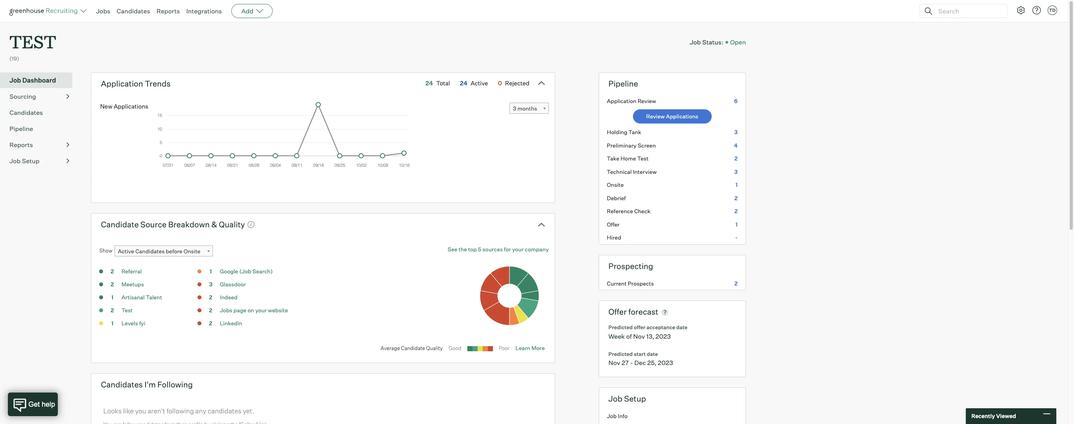 Task type: vqa. For each thing, say whether or not it's contained in the screenshot.
the Candidates to the right
no



Task type: describe. For each thing, give the bounding box(es) containing it.
1 horizontal spatial candidates link
[[117, 7, 150, 15]]

jobs for jobs page on your website
[[220, 307, 233, 314]]

0 horizontal spatial job setup
[[9, 157, 40, 165]]

application trends
[[101, 79, 171, 88]]

breakdown
[[168, 220, 210, 229]]

average candidate quality
[[381, 345, 443, 352]]

current
[[607, 280, 627, 287]]

levels fyi link
[[122, 320, 145, 327]]

source
[[141, 220, 167, 229]]

job setup link
[[9, 156, 69, 166]]

take
[[607, 155, 620, 162]]

job dashboard link
[[9, 75, 69, 85]]

0 horizontal spatial reports
[[9, 141, 33, 149]]

6
[[735, 98, 738, 104]]

integrations link
[[186, 7, 222, 15]]

greenhouse recruiting image
[[9, 6, 80, 16]]

1 for levels fyi
[[111, 320, 114, 327]]

top
[[469, 246, 477, 253]]

4
[[735, 142, 738, 149]]

indeed link
[[220, 294, 238, 301]]

25,
[[648, 359, 657, 367]]

prospects
[[628, 280, 654, 287]]

jobs page on your website
[[220, 307, 288, 314]]

total
[[437, 79, 450, 87]]

glassdoor
[[220, 281, 246, 288]]

new
[[100, 103, 112, 110]]

0 vertical spatial reports
[[157, 7, 180, 15]]

looks
[[103, 407, 122, 415]]

onsite inside active candidates before onsite link
[[184, 248, 201, 255]]

(job
[[240, 268, 251, 275]]

levels fyi
[[122, 320, 145, 327]]

1 vertical spatial pipeline
[[9, 125, 33, 133]]

fyi
[[139, 320, 145, 327]]

24 active
[[460, 79, 488, 87]]

jobs link
[[96, 7, 110, 15]]

Search text field
[[937, 5, 1001, 17]]

1 horizontal spatial setup
[[625, 394, 647, 404]]

24 for 24 active
[[460, 79, 468, 87]]

sourcing
[[9, 92, 36, 100]]

offer for offer forecast
[[609, 307, 627, 317]]

2 link for jobs page on your website
[[203, 307, 219, 316]]

predicted for week
[[609, 325, 633, 331]]

on
[[248, 307, 254, 314]]

(19)
[[9, 55, 19, 62]]

2023 for week of nov 13, 2023
[[656, 333, 671, 340]]

linkedin link
[[220, 320, 242, 327]]

date inside predicted offer acceptance date week of nov 13, 2023
[[677, 325, 688, 331]]

sourcing link
[[9, 92, 69, 101]]

application for application trends
[[101, 79, 143, 88]]

2 link for meetups
[[105, 281, 120, 290]]

search)
[[253, 268, 273, 275]]

pipeline link
[[9, 124, 69, 133]]

forecast
[[629, 307, 659, 317]]

1 vertical spatial reports link
[[9, 140, 69, 150]]

1 link for google (job search)
[[203, 268, 219, 277]]

0 rejected
[[498, 79, 530, 87]]

you
[[135, 407, 146, 415]]

- inside - link
[[736, 234, 738, 241]]

home
[[621, 155, 637, 162]]

viewed
[[997, 413, 1017, 420]]

3 inside 'link'
[[513, 105, 517, 112]]

meetups link
[[122, 281, 144, 288]]

candidate source breakdown & quality
[[101, 220, 245, 229]]

0 vertical spatial active
[[471, 79, 488, 87]]

predicted for 27
[[609, 351, 633, 357]]

active inside active candidates before onsite link
[[118, 248, 134, 255]]

job for job dashboard link
[[9, 76, 21, 84]]

candidate source data is not real-time. data may take up to two days to reflect accurately. element
[[245, 218, 255, 231]]

0 vertical spatial quality
[[219, 220, 245, 229]]

prospecting
[[609, 261, 654, 271]]

1 for artisanal talent
[[111, 294, 114, 301]]

rejected
[[506, 79, 530, 87]]

referral link
[[122, 268, 142, 275]]

candidates i'm following
[[101, 380, 193, 390]]

start
[[634, 351, 646, 357]]

1 horizontal spatial reports link
[[157, 7, 180, 15]]

- link
[[600, 231, 746, 244]]

following
[[158, 380, 193, 390]]

applications for review applications
[[667, 113, 699, 120]]

google (job search) link
[[220, 268, 273, 275]]

show
[[99, 248, 112, 254]]

td
[[1050, 7, 1057, 13]]

sources
[[483, 246, 503, 253]]

24 for 24 total
[[426, 79, 433, 87]]

technical interview
[[607, 168, 657, 175]]

1 for google (job search)
[[210, 268, 212, 275]]

levels
[[122, 320, 138, 327]]

3 link
[[203, 281, 219, 290]]

more
[[532, 345, 545, 352]]

3 left glassdoor
[[209, 281, 213, 288]]

debrief
[[607, 195, 626, 201]]

jobs for jobs
[[96, 7, 110, 15]]

months
[[518, 105, 538, 112]]

referral
[[122, 268, 142, 275]]

3 up '4'
[[735, 129, 738, 136]]

artisanal talent
[[122, 294, 162, 301]]

candidates up like
[[101, 380, 143, 390]]

configure image
[[1017, 6, 1027, 15]]

- inside predicted start date nov 27 - dec 25, 2023
[[631, 359, 634, 367]]

aren't
[[148, 407, 165, 415]]

recently viewed
[[972, 413, 1017, 420]]

24 total
[[426, 79, 450, 87]]

see
[[448, 246, 458, 253]]

job for job info link
[[607, 413, 617, 420]]



Task type: locate. For each thing, give the bounding box(es) containing it.
1 horizontal spatial 24
[[460, 79, 468, 87]]

active candidates before onsite
[[118, 248, 201, 255]]

1 vertical spatial onsite
[[184, 248, 201, 255]]

application for application review
[[607, 98, 637, 104]]

1 vertical spatial job setup
[[609, 394, 647, 404]]

quality right &
[[219, 220, 245, 229]]

for
[[504, 246, 511, 253]]

date right acceptance
[[677, 325, 688, 331]]

13,
[[647, 333, 655, 340]]

3 down '4'
[[735, 168, 738, 175]]

0 vertical spatial candidate
[[101, 220, 139, 229]]

2023 down acceptance
[[656, 333, 671, 340]]

nov
[[634, 333, 646, 340], [609, 359, 621, 367]]

2023 inside predicted offer acceptance date week of nov 13, 2023
[[656, 333, 671, 340]]

2 link
[[105, 268, 120, 277], [105, 281, 120, 290], [203, 294, 219, 303], [105, 307, 120, 316], [203, 307, 219, 316], [203, 320, 219, 329]]

1 vertical spatial date
[[647, 351, 658, 357]]

1 vertical spatial 1 link
[[105, 294, 120, 303]]

check
[[635, 208, 651, 215]]

1 horizontal spatial test
[[638, 155, 649, 162]]

2 link for referral
[[105, 268, 120, 277]]

1 horizontal spatial date
[[677, 325, 688, 331]]

1 predicted from the top
[[609, 325, 633, 331]]

holding
[[607, 129, 628, 136]]

5
[[478, 246, 482, 253]]

0 vertical spatial applications
[[114, 103, 148, 110]]

job info
[[607, 413, 628, 420]]

poor
[[499, 345, 510, 352]]

setup
[[22, 157, 40, 165], [625, 394, 647, 404]]

0 horizontal spatial candidates link
[[9, 108, 69, 117]]

1 vertical spatial predicted
[[609, 351, 633, 357]]

active left 0
[[471, 79, 488, 87]]

applications
[[114, 103, 148, 110], [667, 113, 699, 120]]

candidates
[[208, 407, 242, 415]]

1 horizontal spatial -
[[736, 234, 738, 241]]

technical
[[607, 168, 632, 175]]

onsite up debrief
[[607, 182, 624, 188]]

learn more link
[[516, 345, 545, 352]]

1 link for levels fyi
[[105, 320, 120, 329]]

2 link for indeed
[[203, 294, 219, 303]]

0 vertical spatial -
[[736, 234, 738, 241]]

active candidates before onsite link
[[114, 246, 213, 257]]

tank
[[629, 129, 642, 136]]

offer
[[607, 221, 620, 228], [609, 307, 627, 317]]

1 horizontal spatial quality
[[427, 345, 443, 352]]

1 horizontal spatial applications
[[667, 113, 699, 120]]

test
[[638, 155, 649, 162], [122, 307, 133, 314]]

candidate up show
[[101, 220, 139, 229]]

1 horizontal spatial reports
[[157, 7, 180, 15]]

open
[[731, 38, 747, 46]]

24 right total
[[460, 79, 468, 87]]

1 vertical spatial setup
[[625, 394, 647, 404]]

1 vertical spatial active
[[118, 248, 134, 255]]

2 predicted from the top
[[609, 351, 633, 357]]

status:
[[703, 38, 724, 46]]

0 horizontal spatial quality
[[219, 220, 245, 229]]

2023 right 25,
[[658, 359, 674, 367]]

pipeline down sourcing
[[9, 125, 33, 133]]

offer up week
[[609, 307, 627, 317]]

average
[[381, 345, 400, 352]]

application up new applications
[[101, 79, 143, 88]]

td button
[[1047, 4, 1060, 17]]

0 vertical spatial onsite
[[607, 182, 624, 188]]

0 vertical spatial 2023
[[656, 333, 671, 340]]

1 horizontal spatial your
[[513, 246, 524, 253]]

0 vertical spatial review
[[638, 98, 657, 104]]

job setup up info
[[609, 394, 647, 404]]

0 horizontal spatial test
[[122, 307, 133, 314]]

nov inside predicted start date nov 27 - dec 25, 2023
[[609, 359, 621, 367]]

0 vertical spatial pipeline
[[609, 79, 639, 88]]

your right on
[[256, 307, 267, 314]]

candidates link
[[117, 7, 150, 15], [9, 108, 69, 117]]

trends
[[145, 79, 171, 88]]

0 vertical spatial test
[[638, 155, 649, 162]]

interview
[[633, 168, 657, 175]]

google (job search)
[[220, 268, 273, 275]]

td button
[[1049, 6, 1058, 15]]

review up the review applications
[[638, 98, 657, 104]]

test up interview
[[638, 155, 649, 162]]

add button
[[232, 4, 273, 18]]

candidates link right the jobs link
[[117, 7, 150, 15]]

talent
[[146, 294, 162, 301]]

setup down the pipeline link
[[22, 157, 40, 165]]

reports link down the pipeline link
[[9, 140, 69, 150]]

1 vertical spatial reports
[[9, 141, 33, 149]]

0 horizontal spatial application
[[101, 79, 143, 88]]

1 horizontal spatial onsite
[[607, 182, 624, 188]]

0 horizontal spatial jobs
[[96, 7, 110, 15]]

job dashboard
[[9, 76, 56, 84]]

test up the levels
[[122, 307, 133, 314]]

0 vertical spatial predicted
[[609, 325, 633, 331]]

0 horizontal spatial date
[[647, 351, 658, 357]]

dec
[[635, 359, 646, 367]]

0 vertical spatial job setup
[[9, 157, 40, 165]]

1 horizontal spatial pipeline
[[609, 79, 639, 88]]

1 horizontal spatial active
[[471, 79, 488, 87]]

meetups
[[122, 281, 144, 288]]

any
[[196, 407, 206, 415]]

quality left good
[[427, 345, 443, 352]]

0 vertical spatial your
[[513, 246, 524, 253]]

2 vertical spatial 1 link
[[105, 320, 120, 329]]

1 vertical spatial quality
[[427, 345, 443, 352]]

1 vertical spatial candidate
[[401, 345, 425, 352]]

date up 25,
[[647, 351, 658, 357]]

1 vertical spatial 2023
[[658, 359, 674, 367]]

2023 for nov 27 - dec 25, 2023
[[658, 359, 674, 367]]

nov inside predicted offer acceptance date week of nov 13, 2023
[[634, 333, 646, 340]]

following
[[167, 407, 194, 415]]

setup up info
[[625, 394, 647, 404]]

offer down reference in the right of the page
[[607, 221, 620, 228]]

preliminary screen
[[607, 142, 656, 149]]

0 horizontal spatial pipeline
[[9, 125, 33, 133]]

info
[[618, 413, 628, 420]]

candidates right the jobs link
[[117, 7, 150, 15]]

1 link
[[203, 268, 219, 277], [105, 294, 120, 303], [105, 320, 120, 329]]

0 vertical spatial candidates link
[[117, 7, 150, 15]]

0 horizontal spatial reports link
[[9, 140, 69, 150]]

pipeline up the application review
[[609, 79, 639, 88]]

candidates link down sourcing link
[[9, 108, 69, 117]]

0 horizontal spatial active
[[118, 248, 134, 255]]

1 link left the artisanal
[[105, 294, 120, 303]]

glassdoor link
[[220, 281, 246, 288]]

active right show
[[118, 248, 134, 255]]

review
[[638, 98, 657, 104], [647, 113, 665, 120]]

review applications link
[[633, 110, 712, 124]]

0 vertical spatial 1 link
[[203, 268, 219, 277]]

applications for new applications
[[114, 103, 148, 110]]

jobs page on your website link
[[220, 307, 288, 314]]

0 vertical spatial date
[[677, 325, 688, 331]]

reports link left the integrations link
[[157, 7, 180, 15]]

onsite right before
[[184, 248, 201, 255]]

2 link for linkedin
[[203, 320, 219, 329]]

1 vertical spatial -
[[631, 359, 634, 367]]

i'm
[[145, 380, 156, 390]]

predicted up week
[[609, 325, 633, 331]]

2
[[735, 155, 738, 162], [735, 195, 738, 201], [735, 208, 738, 215], [111, 268, 114, 275], [735, 280, 738, 287], [111, 281, 114, 288], [209, 294, 213, 301], [111, 307, 114, 314], [209, 307, 213, 314], [209, 320, 213, 327]]

1 horizontal spatial candidate
[[401, 345, 425, 352]]

candidate source data is not real-time. data may take up to two days to reflect accurately. image
[[247, 221, 255, 229]]

1 24 from the left
[[426, 79, 433, 87]]

job info link
[[600, 410, 746, 423]]

2 24 from the left
[[460, 79, 468, 87]]

candidates left before
[[135, 248, 165, 255]]

1 vertical spatial review
[[647, 113, 665, 120]]

reports left the integrations link
[[157, 7, 180, 15]]

1 link left the levels
[[105, 320, 120, 329]]

1 vertical spatial application
[[607, 98, 637, 104]]

0 horizontal spatial nov
[[609, 359, 621, 367]]

acceptance
[[647, 325, 676, 331]]

2023 inside predicted start date nov 27 - dec 25, 2023
[[658, 359, 674, 367]]

predicted inside predicted offer acceptance date week of nov 13, 2023
[[609, 325, 633, 331]]

1 link up 3 link
[[203, 268, 219, 277]]

offer for offer
[[607, 221, 620, 228]]

predicted inside predicted start date nov 27 - dec 25, 2023
[[609, 351, 633, 357]]

1 vertical spatial candidates link
[[9, 108, 69, 117]]

add
[[241, 7, 254, 15]]

0 horizontal spatial candidate
[[101, 220, 139, 229]]

candidate right average
[[401, 345, 425, 352]]

2 link for test
[[105, 307, 120, 316]]

0 horizontal spatial applications
[[114, 103, 148, 110]]

google
[[220, 268, 238, 275]]

offer forecast
[[609, 307, 659, 317]]

nov down "offer"
[[634, 333, 646, 340]]

test link
[[122, 307, 133, 314]]

reports down the pipeline link
[[9, 141, 33, 149]]

&
[[212, 220, 217, 229]]

27
[[622, 359, 629, 367]]

see the top 5 sources for your company
[[448, 246, 549, 253]]

predicted offer acceptance date week of nov 13, 2023
[[609, 325, 688, 340]]

1 link for artisanal talent
[[105, 294, 120, 303]]

application up holding tank
[[607, 98, 637, 104]]

website
[[268, 307, 288, 314]]

1 horizontal spatial application
[[607, 98, 637, 104]]

company
[[525, 246, 549, 253]]

1 horizontal spatial jobs
[[220, 307, 233, 314]]

-
[[736, 234, 738, 241], [631, 359, 634, 367]]

1 vertical spatial nov
[[609, 359, 621, 367]]

0 horizontal spatial -
[[631, 359, 634, 367]]

3 months link
[[510, 103, 549, 114]]

reference check
[[607, 208, 651, 215]]

1 horizontal spatial job setup
[[609, 394, 647, 404]]

1 vertical spatial test
[[122, 307, 133, 314]]

review down the application review
[[647, 113, 665, 120]]

1 vertical spatial your
[[256, 307, 267, 314]]

job for the job setup link
[[9, 157, 21, 165]]

3 months
[[513, 105, 538, 112]]

0 vertical spatial setup
[[22, 157, 40, 165]]

0 horizontal spatial 24
[[426, 79, 433, 87]]

1 vertical spatial jobs
[[220, 307, 233, 314]]

1 horizontal spatial nov
[[634, 333, 646, 340]]

reports link
[[157, 7, 180, 15], [9, 140, 69, 150]]

3 left months
[[513, 105, 517, 112]]

week
[[609, 333, 625, 340]]

artisanal
[[122, 294, 145, 301]]

0 vertical spatial offer
[[607, 221, 620, 228]]

candidates down sourcing
[[9, 109, 43, 116]]

date
[[677, 325, 688, 331], [647, 351, 658, 357]]

0 horizontal spatial your
[[256, 307, 267, 314]]

0 horizontal spatial onsite
[[184, 248, 201, 255]]

learn more
[[516, 345, 545, 352]]

predicted up 27 at the right of page
[[609, 351, 633, 357]]

nov left 27 at the right of page
[[609, 359, 621, 367]]

0 vertical spatial application
[[101, 79, 143, 88]]

the
[[459, 246, 467, 253]]

recently
[[972, 413, 996, 420]]

1 vertical spatial applications
[[667, 113, 699, 120]]

24 left total
[[426, 79, 433, 87]]

0 vertical spatial nov
[[634, 333, 646, 340]]

your right for
[[513, 246, 524, 253]]

0 vertical spatial jobs
[[96, 7, 110, 15]]

0
[[498, 79, 502, 87]]

0 vertical spatial reports link
[[157, 7, 180, 15]]

looks like you aren't following any candidates yet.
[[103, 407, 255, 415]]

predicted start date nov 27 - dec 25, 2023
[[609, 351, 674, 367]]

date inside predicted start date nov 27 - dec 25, 2023
[[647, 351, 658, 357]]

1
[[736, 182, 738, 188], [736, 221, 738, 228], [210, 268, 212, 275], [111, 294, 114, 301], [111, 320, 114, 327]]

1 vertical spatial offer
[[609, 307, 627, 317]]

job setup down the pipeline link
[[9, 157, 40, 165]]

test link
[[9, 22, 56, 55]]

0 horizontal spatial setup
[[22, 157, 40, 165]]



